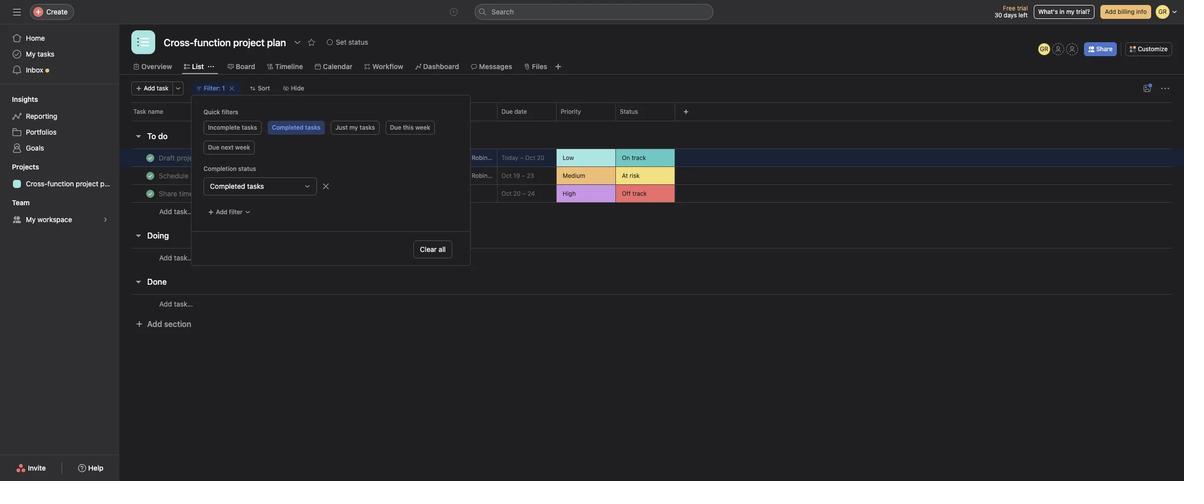 Task type: vqa. For each thing, say whether or not it's contained in the screenshot.
Task name text field associated with Hunger cell
no



Task type: locate. For each thing, give the bounding box(es) containing it.
0 vertical spatial completed
[[272, 124, 304, 131]]

1 horizontal spatial completed
[[272, 124, 304, 131]]

2 vertical spatial task…
[[174, 300, 193, 308]]

0 vertical spatial add task… button
[[159, 207, 193, 217]]

add task… for collapse task list for this section icon
[[159, 300, 193, 308]]

invite button
[[9, 460, 52, 478]]

20 inside greg robinson today – oct 20
[[537, 154, 545, 162]]

off track
[[622, 190, 647, 197]]

track right off
[[633, 190, 647, 197]]

0 vertical spatial more section actions image
[[187, 132, 195, 140]]

task name
[[133, 108, 163, 115]]

just
[[335, 124, 348, 131]]

– right today
[[520, 154, 524, 162]]

1 task… from the top
[[174, 208, 193, 216]]

incomplete tasks
[[208, 124, 257, 131]]

status for completion status
[[238, 165, 256, 173]]

portfolios link
[[6, 124, 113, 140]]

2 robinson from the top
[[472, 172, 498, 179]]

0 vertical spatial oct
[[525, 154, 535, 162]]

3 add task… from the top
[[159, 300, 193, 308]]

30
[[995, 11, 1002, 19]]

1 vertical spatial due
[[390, 124, 401, 131]]

greg robinson button
[[442, 152, 498, 164], [442, 170, 498, 182]]

2 completed image from the top
[[144, 188, 156, 200]]

reporting
[[26, 112, 57, 120]]

dashboard
[[423, 62, 459, 71]]

2 completed checkbox from the top
[[144, 188, 156, 200]]

track inside "popup button"
[[633, 190, 647, 197]]

oct down greg robinson oct 19 – 23
[[502, 190, 512, 198]]

off track button
[[616, 185, 675, 203]]

add to starred image
[[308, 38, 315, 46]]

done
[[147, 278, 167, 287]]

my for my tasks
[[26, 50, 36, 58]]

calendar link
[[315, 61, 353, 72]]

task… up section
[[174, 300, 193, 308]]

robinson up greg robinson oct 19 – 23
[[472, 154, 498, 161]]

3 add task… button from the top
[[159, 299, 193, 310]]

add task… inside header to do 'tree grid'
[[159, 208, 193, 216]]

draft project brief cell
[[119, 149, 438, 167]]

1 vertical spatial my
[[350, 124, 358, 131]]

task… up 'add a task to this section' image
[[174, 208, 193, 216]]

1 horizontal spatial completed tasks
[[272, 124, 321, 131]]

what's in my trial?
[[1039, 8, 1090, 15]]

1 vertical spatial greg robinson button
[[442, 170, 498, 182]]

1 vertical spatial more section actions image
[[188, 232, 196, 240]]

calendar
[[323, 62, 353, 71]]

20 left the low
[[537, 154, 545, 162]]

doing
[[147, 231, 169, 240]]

robinson inside greg robinson oct 19 – 23
[[472, 172, 498, 179]]

robinson inside greg robinson today – oct 20
[[472, 154, 498, 161]]

add task… row
[[119, 203, 1184, 221], [119, 248, 1184, 267], [119, 295, 1184, 314]]

timeline link
[[267, 61, 303, 72]]

oct 20 – 24
[[502, 190, 535, 198]]

board link
[[228, 61, 255, 72]]

tasks inside button
[[360, 124, 375, 131]]

more actions image
[[175, 86, 181, 92]]

1 completed image from the top
[[144, 170, 156, 182]]

completed down completion status at the top left
[[210, 182, 245, 191]]

completed image inside schedule kickoff meeting cell
[[144, 170, 156, 182]]

week right this
[[415, 124, 430, 131]]

task… down 'add a task to this section' image
[[174, 254, 193, 262]]

0 horizontal spatial my
[[350, 124, 358, 131]]

2 add task… row from the top
[[119, 248, 1184, 267]]

1 horizontal spatial my
[[1066, 8, 1075, 15]]

greg
[[456, 154, 470, 161], [456, 172, 470, 179]]

0 vertical spatial greg robinson button
[[442, 152, 498, 164]]

my right in
[[1066, 8, 1075, 15]]

add section
[[147, 320, 191, 329]]

track for off track
[[633, 190, 647, 197]]

1 collapse task list for this section image from the top
[[134, 132, 142, 140]]

completed
[[272, 124, 304, 131], [210, 182, 245, 191]]

due left this
[[390, 124, 401, 131]]

completed image down completed option
[[144, 188, 156, 200]]

remove image
[[322, 183, 330, 191]]

1 vertical spatial my
[[26, 215, 36, 224]]

to do button
[[147, 127, 168, 145]]

tasks right just
[[360, 124, 375, 131]]

completed checkbox down completed option
[[144, 188, 156, 200]]

1 horizontal spatial due
[[390, 124, 401, 131]]

free trial 30 days left
[[995, 4, 1028, 19]]

next
[[221, 144, 234, 151]]

low
[[563, 154, 574, 161]]

status right set
[[348, 38, 368, 46]]

risk
[[630, 172, 640, 179]]

add task… button up 'add a task to this section' image
[[159, 207, 193, 217]]

dashboard link
[[415, 61, 459, 72]]

status up completed tasks dropdown button
[[238, 165, 256, 173]]

clear image
[[229, 86, 235, 92]]

completed image
[[144, 152, 156, 164]]

oct up the 23
[[525, 154, 535, 162]]

at
[[622, 172, 628, 179]]

greg inside greg robinson oct 19 – 23
[[456, 172, 470, 179]]

completed tasks
[[272, 124, 321, 131], [210, 182, 264, 191]]

1 vertical spatial task…
[[174, 254, 193, 262]]

2 vertical spatial oct
[[502, 190, 512, 198]]

row containing task name
[[119, 103, 1184, 121]]

week right the next
[[235, 144, 250, 151]]

projects element
[[0, 158, 119, 194]]

collapse task list for this section image
[[134, 132, 142, 140], [134, 232, 142, 240]]

2 collapse task list for this section image from the top
[[134, 232, 142, 240]]

done button
[[147, 273, 167, 291]]

greg for greg robinson today – oct 20
[[456, 154, 470, 161]]

0 vertical spatial completed image
[[144, 170, 156, 182]]

due inside row
[[502, 108, 513, 115]]

add left "task"
[[144, 85, 155, 92]]

0 vertical spatial status
[[348, 38, 368, 46]]

tasks left just
[[305, 124, 321, 131]]

2 greg robinson button from the top
[[442, 170, 498, 182]]

my down team
[[26, 215, 36, 224]]

week
[[415, 124, 430, 131], [235, 144, 250, 151]]

2 add task… button from the top
[[159, 253, 193, 263]]

24
[[528, 190, 535, 198]]

0 vertical spatial –
[[520, 154, 524, 162]]

1 robinson from the top
[[472, 154, 498, 161]]

1 vertical spatial add task… row
[[119, 248, 1184, 267]]

completed inside completed tasks dropdown button
[[210, 182, 245, 191]]

more section actions image right 'add a task to this section' image
[[188, 232, 196, 240]]

billing
[[1118, 8, 1135, 15]]

20
[[537, 154, 545, 162], [513, 190, 521, 198]]

completion
[[204, 165, 237, 173]]

2 vertical spatial add task… row
[[119, 295, 1184, 314]]

completed up draft project brief cell at top
[[272, 124, 304, 131]]

trial
[[1017, 4, 1028, 12]]

1 vertical spatial completed image
[[144, 188, 156, 200]]

invite
[[28, 464, 46, 473]]

messages link
[[471, 61, 512, 72]]

add task… button
[[159, 207, 193, 217], [159, 253, 193, 263], [159, 299, 193, 310]]

1 vertical spatial completed checkbox
[[144, 188, 156, 200]]

1 greg robinson button from the top
[[442, 152, 498, 164]]

add up add section button
[[159, 300, 172, 308]]

2 add task… from the top
[[159, 254, 193, 262]]

1 horizontal spatial 20
[[537, 154, 545, 162]]

completed tasks up draft project brief cell at top
[[272, 124, 321, 131]]

week for due next week
[[235, 144, 250, 151]]

None text field
[[161, 33, 289, 51]]

greg up greg robinson oct 19 – 23
[[456, 154, 470, 161]]

1 completed checkbox from the top
[[144, 152, 156, 164]]

1 vertical spatial track
[[633, 190, 647, 197]]

1
[[222, 85, 225, 92]]

timeline
[[275, 62, 303, 71]]

add task…
[[159, 208, 193, 216], [159, 254, 193, 262], [159, 300, 193, 308]]

0 vertical spatial due
[[502, 108, 513, 115]]

goals link
[[6, 140, 113, 156]]

2 vertical spatial add task…
[[159, 300, 193, 308]]

1 vertical spatial collapse task list for this section image
[[134, 232, 142, 240]]

1 my from the top
[[26, 50, 36, 58]]

completed image down completed icon
[[144, 170, 156, 182]]

more section actions image up draft project brief text box
[[187, 132, 195, 140]]

1 vertical spatial oct
[[502, 172, 512, 180]]

0 horizontal spatial status
[[238, 165, 256, 173]]

– left '24'
[[523, 190, 526, 198]]

function
[[47, 180, 74, 188]]

1 greg from the top
[[456, 154, 470, 161]]

0 vertical spatial my
[[26, 50, 36, 58]]

1 add task… from the top
[[159, 208, 193, 216]]

– inside greg robinson today – oct 20
[[520, 154, 524, 162]]

0 horizontal spatial 20
[[513, 190, 521, 198]]

1 vertical spatial add task…
[[159, 254, 193, 262]]

due left the next
[[208, 144, 219, 151]]

add task… button down 'add a task to this section' image
[[159, 253, 193, 263]]

completed checkbox inside draft project brief cell
[[144, 152, 156, 164]]

– inside greg robinson oct 19 – 23
[[522, 172, 525, 180]]

tasks down completion status at the top left
[[247, 182, 264, 191]]

completed tasks inside completed tasks dropdown button
[[210, 182, 264, 191]]

add billing info
[[1105, 8, 1147, 15]]

completed image
[[144, 170, 156, 182], [144, 188, 156, 200]]

projects button
[[0, 162, 39, 172]]

on track
[[622, 154, 646, 161]]

2 vertical spatial –
[[523, 190, 526, 198]]

collapse task list for this section image left doing button
[[134, 232, 142, 240]]

goals
[[26, 144, 44, 152]]

add filter
[[216, 209, 243, 216]]

see details, my workspace image
[[103, 217, 108, 223]]

filter:
[[204, 85, 220, 92]]

completed inside completed tasks button
[[272, 124, 304, 131]]

cross-function project plan
[[26, 180, 114, 188]]

0 vertical spatial collapse task list for this section image
[[134, 132, 142, 140]]

greg robinson oct 19 – 23
[[456, 172, 534, 180]]

tasks down home
[[37, 50, 54, 58]]

1 vertical spatial status
[[238, 165, 256, 173]]

0 vertical spatial add task… row
[[119, 203, 1184, 221]]

0 vertical spatial week
[[415, 124, 430, 131]]

oct inside row
[[502, 190, 512, 198]]

due this week
[[390, 124, 430, 131]]

greg down greg robinson today – oct 20
[[456, 172, 470, 179]]

oct left the "19" at the left top
[[502, 172, 512, 180]]

my inside global element
[[26, 50, 36, 58]]

workspace
[[37, 215, 72, 224]]

1 vertical spatial robinson
[[472, 172, 498, 179]]

teams element
[[0, 194, 119, 230]]

0 vertical spatial add task…
[[159, 208, 193, 216]]

0 horizontal spatial completed tasks
[[210, 182, 264, 191]]

0 vertical spatial 20
[[537, 154, 545, 162]]

greg robinson button up greg robinson oct 19 – 23
[[442, 152, 498, 164]]

add tab image
[[554, 63, 562, 71]]

1 horizontal spatial status
[[348, 38, 368, 46]]

my right just
[[350, 124, 358, 131]]

add task… down 'add a task to this section' image
[[159, 254, 193, 262]]

header to do tree grid
[[119, 149, 1184, 221]]

add up doing
[[159, 208, 172, 216]]

0 vertical spatial robinson
[[472, 154, 498, 161]]

2 horizontal spatial due
[[502, 108, 513, 115]]

workflow link
[[364, 61, 403, 72]]

2 my from the top
[[26, 215, 36, 224]]

0 vertical spatial my
[[1066, 8, 1075, 15]]

my inside teams element
[[26, 215, 36, 224]]

1 add task… button from the top
[[159, 207, 193, 217]]

due date
[[502, 108, 527, 115]]

completed tasks down completion status at the top left
[[210, 182, 264, 191]]

board
[[236, 62, 255, 71]]

robinson down greg robinson today – oct 20
[[472, 172, 498, 179]]

due this week button
[[386, 121, 435, 135]]

my workspace link
[[6, 212, 113, 228]]

2 task… from the top
[[174, 254, 193, 262]]

1 vertical spatial week
[[235, 144, 250, 151]]

1 vertical spatial –
[[522, 172, 525, 180]]

search list box
[[475, 4, 714, 20]]

add task… up 'add a task to this section' image
[[159, 208, 193, 216]]

2 greg from the top
[[456, 172, 470, 179]]

hide sidebar image
[[13, 8, 21, 16]]

0 horizontal spatial week
[[235, 144, 250, 151]]

my
[[26, 50, 36, 58], [26, 215, 36, 224]]

3 add task… row from the top
[[119, 295, 1184, 314]]

status
[[620, 108, 638, 115]]

0 vertical spatial task…
[[174, 208, 193, 216]]

track right on
[[632, 154, 646, 161]]

my inside button
[[350, 124, 358, 131]]

1 vertical spatial greg
[[456, 172, 470, 179]]

0 vertical spatial completed tasks
[[272, 124, 321, 131]]

my tasks
[[26, 50, 54, 58]]

add field image
[[683, 109, 689, 115]]

add task… button up section
[[159, 299, 193, 310]]

add down doing button
[[159, 254, 172, 262]]

track
[[632, 154, 646, 161], [633, 190, 647, 197]]

add task… up section
[[159, 300, 193, 308]]

due left the date
[[502, 108, 513, 115]]

0 vertical spatial completed checkbox
[[144, 152, 156, 164]]

task… inside header to do 'tree grid'
[[174, 208, 193, 216]]

completed tasks button
[[204, 178, 317, 196]]

list
[[192, 62, 204, 71]]

track inside popup button
[[632, 154, 646, 161]]

0 horizontal spatial due
[[208, 144, 219, 151]]

2 vertical spatial due
[[208, 144, 219, 151]]

1 vertical spatial add task… button
[[159, 253, 193, 263]]

status
[[348, 38, 368, 46], [238, 165, 256, 173]]

greg inside greg robinson today – oct 20
[[456, 154, 470, 161]]

greg robinson button for greg robinson oct 19 – 23
[[442, 170, 498, 182]]

my
[[1066, 8, 1075, 15], [350, 124, 358, 131]]

off
[[622, 190, 631, 197]]

add task button
[[131, 82, 173, 96]]

high button
[[557, 185, 616, 203]]

due for due next week
[[208, 144, 219, 151]]

1 vertical spatial completed
[[210, 182, 245, 191]]

add inside dropdown button
[[216, 209, 227, 216]]

project
[[76, 180, 98, 188]]

0 vertical spatial track
[[632, 154, 646, 161]]

row
[[119, 103, 1184, 121], [131, 120, 1172, 121], [119, 149, 1184, 167], [119, 167, 1184, 185], [119, 185, 1184, 203]]

status inside set status dropdown button
[[348, 38, 368, 46]]

Share timeline with teammates text field
[[157, 189, 260, 199]]

Completed checkbox
[[144, 152, 156, 164], [144, 188, 156, 200]]

2 vertical spatial add task… button
[[159, 299, 193, 310]]

tasks inside global element
[[37, 50, 54, 58]]

inbox
[[26, 66, 43, 74]]

greg robinson button down greg robinson today – oct 20
[[442, 170, 498, 182]]

1 horizontal spatial week
[[415, 124, 430, 131]]

0 vertical spatial greg
[[456, 154, 470, 161]]

Completed checkbox
[[144, 170, 156, 182]]

completed checkbox inside share timeline with teammates cell
[[144, 188, 156, 200]]

completed checkbox up completed option
[[144, 152, 156, 164]]

completed checkbox for oct 20
[[144, 188, 156, 200]]

add left filter
[[216, 209, 227, 216]]

completed tasks inside completed tasks button
[[272, 124, 321, 131]]

20 left '24'
[[513, 190, 521, 198]]

collapse task list for this section image left to
[[134, 132, 142, 140]]

task…
[[174, 208, 193, 216], [174, 254, 193, 262], [174, 300, 193, 308]]

0 horizontal spatial completed
[[210, 182, 245, 191]]

more section actions image
[[187, 132, 195, 140], [188, 232, 196, 240]]

– right the "19" at the left top
[[522, 172, 525, 180]]

1 vertical spatial completed tasks
[[210, 182, 264, 191]]

my up "inbox"
[[26, 50, 36, 58]]

completed image inside share timeline with teammates cell
[[144, 188, 156, 200]]

status for set status
[[348, 38, 368, 46]]



Task type: describe. For each thing, give the bounding box(es) containing it.
add left section
[[147, 320, 162, 329]]

filter
[[229, 209, 243, 216]]

add billing info button
[[1101, 5, 1152, 19]]

to
[[147, 132, 156, 141]]

add task… row for collapse task list for this section icon
[[119, 295, 1184, 314]]

more section actions image for to do
[[187, 132, 195, 140]]

what's in my trial? button
[[1034, 5, 1095, 19]]

collapse task list for this section image
[[134, 278, 142, 286]]

add task… for collapse task list for this section image corresponding to doing
[[159, 254, 193, 262]]

date
[[515, 108, 527, 115]]

create button
[[30, 4, 74, 20]]

list image
[[137, 36, 149, 48]]

high
[[563, 190, 576, 197]]

clear
[[420, 245, 437, 254]]

schedule kickoff meeting cell
[[119, 167, 438, 185]]

gr
[[1040, 45, 1049, 53]]

add section button
[[131, 315, 195, 333]]

due for due date
[[502, 108, 513, 115]]

add left billing
[[1105, 8, 1116, 15]]

greg robinson today – oct 20
[[456, 154, 545, 162]]

completed image for oct 19
[[144, 170, 156, 182]]

hide button
[[279, 82, 309, 96]]

cross-function project plan link
[[6, 176, 114, 192]]

cross-
[[26, 180, 47, 188]]

on track button
[[616, 149, 675, 167]]

robinson for oct 19
[[472, 172, 498, 179]]

low button
[[557, 149, 616, 167]]

1 add task… row from the top
[[119, 203, 1184, 221]]

add inside header to do 'tree grid'
[[159, 208, 172, 216]]

task
[[133, 108, 146, 115]]

Schedule kickoff meeting text field
[[157, 171, 243, 181]]

my workspace
[[26, 215, 72, 224]]

days
[[1004, 11, 1017, 19]]

set
[[336, 38, 347, 46]]

collapse task list for this section image for to do
[[134, 132, 142, 140]]

home link
[[6, 30, 113, 46]]

add a task to this section image
[[174, 232, 182, 240]]

completion status
[[204, 165, 256, 173]]

19
[[513, 172, 520, 180]]

set status
[[336, 38, 368, 46]]

track for on track
[[632, 154, 646, 161]]

oct inside greg robinson today – oct 20
[[525, 154, 535, 162]]

save options image
[[1144, 85, 1152, 93]]

name
[[148, 108, 163, 115]]

add task… button for collapse task list for this section image corresponding to doing
[[159, 253, 193, 263]]

add filter button
[[204, 206, 255, 219]]

just my tasks
[[335, 124, 375, 131]]

completed image for oct 20
[[144, 188, 156, 200]]

filter: 1
[[204, 85, 225, 92]]

trial?
[[1077, 8, 1090, 15]]

more actions image
[[1161, 85, 1169, 93]]

tasks inside dropdown button
[[247, 182, 264, 191]]

in
[[1060, 8, 1065, 15]]

robinson for today
[[472, 154, 498, 161]]

due next week button
[[204, 141, 255, 155]]

greg robinson button for greg robinson today – oct 20
[[442, 152, 498, 164]]

home
[[26, 34, 45, 42]]

my for my workspace
[[26, 215, 36, 224]]

to do
[[147, 132, 168, 141]]

share timeline with teammates cell
[[119, 185, 438, 203]]

list link
[[184, 61, 204, 72]]

more section actions image for doing
[[188, 232, 196, 240]]

just my tasks button
[[331, 121, 380, 135]]

sort button
[[245, 82, 275, 96]]

due for due this week
[[390, 124, 401, 131]]

completed tasks group
[[204, 178, 458, 196]]

quick
[[204, 108, 220, 116]]

oct inside greg robinson oct 19 – 23
[[502, 172, 512, 180]]

filter: 1 button
[[191, 82, 241, 96]]

share
[[1097, 45, 1113, 53]]

1 vertical spatial 20
[[513, 190, 521, 198]]

search
[[492, 7, 514, 16]]

clear all
[[420, 245, 446, 254]]

add task… button for collapse task list for this section icon
[[159, 299, 193, 310]]

reporting link
[[6, 108, 113, 124]]

hide
[[291, 85, 304, 92]]

tasks right incomplete at the top left
[[242, 124, 257, 131]]

my tasks link
[[6, 46, 113, 62]]

completed tasks button
[[268, 121, 325, 135]]

insights element
[[0, 91, 119, 158]]

section
[[164, 320, 191, 329]]

task
[[157, 85, 169, 92]]

Draft project brief text field
[[157, 153, 219, 163]]

do
[[158, 132, 168, 141]]

greg for greg robinson oct 19 – 23
[[456, 172, 470, 179]]

row containing high
[[119, 185, 1184, 203]]

customize button
[[1126, 42, 1172, 56]]

medium
[[563, 172, 585, 179]]

add task… button inside header to do 'tree grid'
[[159, 207, 193, 217]]

my inside button
[[1066, 8, 1075, 15]]

today
[[502, 154, 518, 162]]

completed checkbox for today
[[144, 152, 156, 164]]

on
[[622, 154, 630, 161]]

add task… row for collapse task list for this section image corresponding to doing
[[119, 248, 1184, 267]]

quick filters
[[204, 108, 238, 116]]

tab actions image
[[208, 64, 214, 70]]

global element
[[0, 24, 119, 84]]

what's
[[1039, 8, 1058, 15]]

3 task… from the top
[[174, 300, 193, 308]]

doing button
[[147, 227, 169, 245]]

show options image
[[294, 38, 302, 46]]

sort
[[258, 85, 270, 92]]

collapse task list for this section image for doing
[[134, 232, 142, 240]]

insights
[[12, 95, 38, 104]]

set status button
[[322, 35, 373, 49]]

plan
[[100, 180, 114, 188]]

team button
[[0, 198, 30, 208]]

23
[[527, 172, 534, 180]]

info
[[1137, 8, 1147, 15]]

this
[[403, 124, 414, 131]]

files link
[[524, 61, 547, 72]]

at risk button
[[616, 167, 675, 185]]

files
[[532, 62, 547, 71]]

week for due this week
[[415, 124, 430, 131]]

history image
[[450, 8, 458, 16]]



